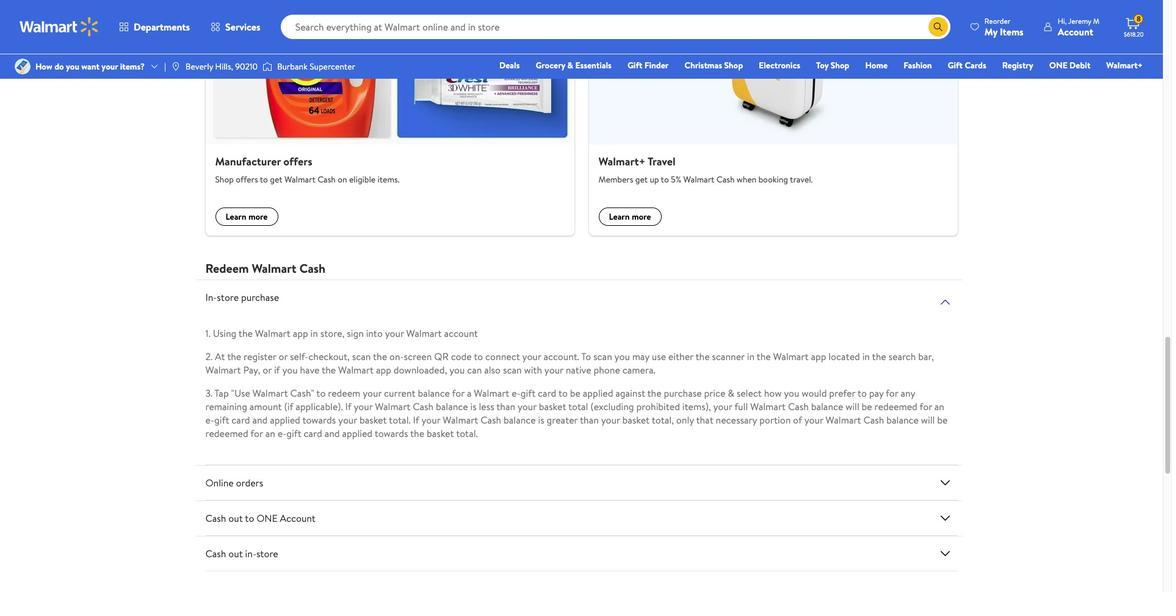 Task type: locate. For each thing, give the bounding box(es) containing it.
store down redeem at the left
[[217, 291, 239, 304]]

out for to
[[228, 512, 243, 525]]

than right less
[[496, 400, 515, 414]]

pay,
[[243, 364, 260, 377]]

shop
[[724, 59, 743, 71], [831, 59, 849, 71], [215, 174, 234, 186]]

1 horizontal spatial and
[[325, 427, 340, 440]]

1 horizontal spatial store
[[256, 547, 278, 561]]

in-
[[245, 547, 256, 561]]

learn more​ inside manufacturer offers​ list item
[[226, 211, 268, 223]]

pay
[[869, 387, 884, 400]]

list
[[198, 0, 965, 236]]

select
[[737, 387, 762, 400]]

1 vertical spatial an
[[265, 427, 275, 440]]

toy shop
[[816, 59, 849, 71]]

applicable).
[[296, 400, 343, 414]]

2 horizontal spatial shop
[[831, 59, 849, 71]]

against
[[616, 387, 645, 400]]

& right price
[[728, 387, 734, 400]]

walmart down "if"
[[253, 387, 288, 400]]

purchase down redeem walmart cash
[[241, 291, 279, 304]]

2 get from the left
[[635, 174, 648, 186]]

learn more​ for walmart+
[[609, 211, 651, 223]]

in-store purchase image
[[938, 295, 953, 310]]

1 vertical spatial purchase
[[664, 387, 702, 400]]

get left up
[[635, 174, 648, 186]]

walmart up register
[[255, 327, 291, 340]]

$618.20
[[1124, 30, 1144, 38]]

deals link
[[494, 59, 525, 72]]

towards down current at the bottom left of the page
[[375, 427, 408, 440]]

gift down "(if"
[[286, 427, 301, 440]]

0 horizontal spatial get
[[270, 174, 282, 186]]

learn more​ down offers
[[226, 211, 268, 223]]

Search search field
[[281, 15, 950, 39]]

the right have at left
[[322, 364, 336, 377]]

store
[[217, 291, 239, 304], [256, 547, 278, 561]]

2 out from the top
[[228, 547, 243, 561]]

get right offers
[[270, 174, 282, 186]]

1 get from the left
[[270, 174, 282, 186]]

walmart+ down $618.20 on the right of the page
[[1106, 59, 1143, 71]]

in right scanner
[[747, 350, 755, 364]]

in right located
[[862, 350, 870, 364]]

5%
[[671, 174, 681, 186]]

1 vertical spatial redeemed
[[205, 427, 248, 440]]

more​ down offers
[[248, 211, 268, 223]]

qr
[[434, 350, 449, 364]]

hi, jeremy m account
[[1058, 16, 1099, 38]]

cash inside walmart+ travel​ members get up to 5% walmart cash when booking travel.
[[717, 174, 735, 186]]

and left "(if"
[[252, 414, 268, 427]]

if
[[345, 400, 351, 414], [413, 414, 419, 427]]

account inside hi, jeremy m account
[[1058, 25, 1093, 38]]

gift
[[628, 59, 642, 71], [948, 59, 963, 71]]

walmart
[[284, 174, 316, 186], [683, 174, 715, 186], [252, 260, 296, 277], [255, 327, 291, 340], [406, 327, 442, 340], [773, 350, 809, 364], [205, 364, 241, 377], [338, 364, 374, 377], [253, 387, 288, 400], [474, 387, 509, 400], [375, 400, 410, 414], [750, 400, 786, 414], [443, 414, 478, 427], [826, 414, 861, 427]]

total,
[[652, 414, 674, 427]]

1 more​ from the left
[[248, 211, 268, 223]]

search
[[889, 350, 916, 364]]

search icon image
[[933, 22, 943, 32]]

jeremy
[[1068, 16, 1091, 26]]

1 learn more​ from the left
[[226, 211, 268, 223]]

more​ inside the walmart+ travel​ list item
[[632, 211, 651, 223]]

2 learn more​ from the left
[[609, 211, 651, 223]]

1 horizontal spatial walmart+
[[1106, 59, 1143, 71]]

gift
[[521, 387, 536, 400], [214, 414, 229, 427], [286, 427, 301, 440]]

shop right toy
[[831, 59, 849, 71]]

or left self-
[[279, 350, 288, 364]]

1 horizontal spatial &
[[728, 387, 734, 400]]

app up self-
[[293, 327, 308, 340]]

walmart+ travel​ list item
[[581, 0, 965, 236]]

2 gift from the left
[[948, 59, 963, 71]]

1 horizontal spatial total.
[[456, 427, 478, 440]]

home link
[[860, 59, 893, 72]]

0 horizontal spatial will
[[846, 400, 859, 414]]

to inside walmart+ travel​ members get up to 5% walmart cash when booking travel.
[[661, 174, 669, 186]]

1 horizontal spatial is
[[538, 414, 544, 427]]

balance right of
[[811, 400, 843, 414]]

walmart inside manufacturer offers​ shop offers to get walmart cash on eligible items.
[[284, 174, 316, 186]]

list containing manufacturer offers​
[[198, 0, 965, 236]]

& right 'grocery'
[[567, 59, 573, 71]]

shop inside "link"
[[724, 59, 743, 71]]

walmart+ inside walmart+ travel​ members get up to 5% walmart cash when booking travel.
[[599, 154, 645, 169]]

one down orders on the bottom of the page
[[257, 512, 278, 525]]

when
[[737, 174, 756, 186]]

2 horizontal spatial app
[[811, 350, 826, 364]]

walmart+ inside 'link'
[[1106, 59, 1143, 71]]

gift down tap
[[214, 414, 229, 427]]

travel.
[[790, 174, 813, 186]]

0 horizontal spatial learn
[[226, 211, 246, 223]]

to left 'pay'
[[858, 387, 867, 400]]

1 horizontal spatial account
[[1058, 25, 1093, 38]]

total. down a
[[456, 427, 478, 440]]

if right applicable).
[[345, 400, 351, 414]]

walmart inside walmart+ travel​ members get up to 5% walmart cash when booking travel.
[[683, 174, 715, 186]]

the right using
[[239, 327, 253, 340]]

learn more​
[[226, 211, 268, 223], [609, 211, 651, 223]]

scan right to
[[593, 350, 612, 364]]

0 horizontal spatial  image
[[15, 59, 31, 74]]

1 horizontal spatial learn more​
[[609, 211, 651, 223]]

learn inside manufacturer offers​ list item
[[226, 211, 246, 223]]

0 horizontal spatial account
[[280, 512, 316, 525]]

1 horizontal spatial one
[[1049, 59, 1068, 71]]

1 gift from the left
[[628, 59, 642, 71]]

app
[[293, 327, 308, 340], [811, 350, 826, 364], [376, 364, 391, 377]]

1 horizontal spatial e-
[[278, 427, 286, 440]]

1 horizontal spatial than
[[580, 414, 599, 427]]

1. using the walmart app in store, sign into your walmart account
[[205, 327, 478, 340]]

1 vertical spatial walmart+
[[599, 154, 645, 169]]

balance
[[418, 387, 450, 400], [436, 400, 468, 414], [811, 400, 843, 414], [504, 414, 536, 427], [887, 414, 919, 427]]

0 vertical spatial one
[[1049, 59, 1068, 71]]

(if
[[284, 400, 293, 414]]

to inside manufacturer offers​ shop offers to get walmart cash on eligible items.
[[260, 174, 268, 186]]

electronics
[[759, 59, 800, 71]]

0 horizontal spatial one
[[257, 512, 278, 525]]

that
[[696, 414, 713, 427]]

0 vertical spatial store
[[217, 291, 239, 304]]

more​ down up
[[632, 211, 651, 223]]

learn for manufacturer offers​
[[226, 211, 246, 223]]

0 vertical spatial purchase
[[241, 291, 279, 304]]

towards
[[302, 414, 336, 427], [375, 427, 408, 440]]

more​ inside manufacturer offers​ list item
[[248, 211, 268, 223]]

grocery & essentials
[[536, 59, 612, 71]]

walmart+ up members on the right of page
[[599, 154, 645, 169]]

balance right less
[[504, 414, 536, 427]]

1 horizontal spatial learn
[[609, 211, 630, 223]]

downloaded,
[[394, 364, 447, 377]]

0 horizontal spatial walmart+
[[599, 154, 645, 169]]

total.
[[389, 414, 411, 427], [456, 427, 478, 440]]

 image
[[15, 59, 31, 74], [171, 62, 181, 71]]

fashion
[[904, 59, 932, 71]]

card down applicable).
[[304, 427, 322, 440]]

redeemed down search
[[875, 400, 917, 414]]

in
[[310, 327, 318, 340], [747, 350, 755, 364], [862, 350, 870, 364]]

walmart right the full
[[750, 400, 786, 414]]

on
[[338, 174, 347, 186]]

0 horizontal spatial and
[[252, 414, 268, 427]]

booking
[[759, 174, 788, 186]]

greater
[[547, 414, 578, 427]]

app left located
[[811, 350, 826, 364]]

card down with at the bottom of page
[[538, 387, 556, 400]]

to right up
[[661, 174, 669, 186]]

1 vertical spatial account
[[280, 512, 316, 525]]

out down online orders
[[228, 512, 243, 525]]

screen
[[404, 350, 432, 364]]

an down amount at the bottom left of the page
[[265, 427, 275, 440]]

on-
[[389, 350, 404, 364]]

walmart+ for walmart+
[[1106, 59, 1143, 71]]

1 out from the top
[[228, 512, 243, 525]]

manufacturer offers​ shop offers to get walmart cash on eligible items.
[[215, 154, 400, 186]]

cash out to one account image
[[938, 511, 953, 526]]

0 horizontal spatial gift
[[214, 414, 229, 427]]

1 vertical spatial one
[[257, 512, 278, 525]]

learn more​ inside the walmart+ travel​ list item
[[609, 211, 651, 223]]

either
[[668, 350, 693, 364]]

1 horizontal spatial scan
[[503, 364, 522, 377]]

in-store purchase
[[205, 291, 279, 304]]

account.
[[544, 350, 579, 364]]

 image for beverly
[[171, 62, 181, 71]]

1 horizontal spatial get
[[635, 174, 648, 186]]

walmart+ for walmart+ travel​ members get up to 5% walmart cash when booking travel.
[[599, 154, 645, 169]]

purchase up only
[[664, 387, 702, 400]]

3. tap "use walmart cash" to redeem your current balance for a walmart e-gift card to be applied against the purchase price & select how you would prefer to pay for any remaining amount (if applicable). if your walmart cash balance is less than your basket total (excluding prohibited items), your full walmart cash balance will be redeemed for an e-gift card and applied towards your basket total. if your walmart cash balance is greater than your basket total, only that necessary portion of your walmart cash balance will be redeemed for an e-gift card and applied towards the basket total.
[[205, 387, 948, 440]]

0 horizontal spatial redeemed
[[205, 427, 248, 440]]

shop for christmas shop
[[724, 59, 743, 71]]

of
[[793, 414, 802, 427]]

is left less
[[470, 400, 477, 414]]

out left in-
[[228, 547, 243, 561]]

walmart right 5%
[[683, 174, 715, 186]]

applied down redeem
[[342, 427, 372, 440]]

cash"
[[290, 387, 314, 400]]

you right "if"
[[282, 364, 298, 377]]

one
[[1049, 59, 1068, 71], [257, 512, 278, 525]]

an right any
[[935, 400, 944, 414]]

than right greater at bottom
[[580, 414, 599, 427]]

registry
[[1002, 59, 1033, 71]]

0 horizontal spatial shop
[[215, 174, 234, 186]]

0 vertical spatial walmart+
[[1106, 59, 1143, 71]]

1 horizontal spatial  image
[[171, 62, 181, 71]]

learn inside the walmart+ travel​ list item
[[609, 211, 630, 223]]

0 horizontal spatial towards
[[302, 414, 336, 427]]

learn more​ down members on the right of page
[[609, 211, 651, 223]]

0 vertical spatial out
[[228, 512, 243, 525]]

1 horizontal spatial shop
[[724, 59, 743, 71]]

1 vertical spatial store
[[256, 547, 278, 561]]

1 vertical spatial &
[[728, 387, 734, 400]]

cash inside manufacturer offers​ shop offers to get walmart cash on eligible items.
[[318, 174, 336, 186]]

e- right less
[[512, 387, 521, 400]]

to right code on the left of the page
[[474, 350, 483, 364]]

0 horizontal spatial e-
[[205, 414, 214, 427]]

0 vertical spatial &
[[567, 59, 573, 71]]

learn down offers
[[226, 211, 246, 223]]

2 learn from the left
[[609, 211, 630, 223]]

walmart down downloaded,
[[375, 400, 410, 414]]

get inside walmart+ travel​ members get up to 5% walmart cash when booking travel.
[[635, 174, 648, 186]]

2. at the register or self-checkout, scan the on-screen qr code to connect your account. to scan you may use either the scanner in the walmart app located in the search bar, walmart pay, or if you have the walmart app downloaded, you can also scan with your native phone camera.
[[205, 350, 934, 377]]

into
[[366, 327, 383, 340]]

the down current at the bottom left of the page
[[410, 427, 424, 440]]

eligible
[[349, 174, 376, 186]]

online orders image
[[938, 476, 953, 491]]

0 horizontal spatial applied
[[270, 414, 300, 427]]

christmas shop
[[685, 59, 743, 71]]

1 horizontal spatial an
[[935, 400, 944, 414]]

travel​
[[648, 154, 676, 169]]

is left greater at bottom
[[538, 414, 544, 427]]

gift finder link
[[622, 59, 674, 72]]

learn down members on the right of page
[[609, 211, 630, 223]]

app up current at the bottom left of the page
[[376, 364, 391, 377]]

in left store, at the left bottom of the page
[[310, 327, 318, 340]]

0 vertical spatial account
[[1058, 25, 1093, 38]]

card down the "use
[[232, 414, 250, 427]]

shop left offers
[[215, 174, 234, 186]]

2 more​ from the left
[[632, 211, 651, 223]]

0 horizontal spatial gift
[[628, 59, 642, 71]]

home
[[865, 59, 888, 71]]

necessary
[[716, 414, 757, 427]]

0 horizontal spatial an
[[265, 427, 275, 440]]

and down applicable).
[[325, 427, 340, 440]]

an
[[935, 400, 944, 414], [265, 427, 275, 440]]

basket
[[539, 400, 566, 414], [360, 414, 387, 427], [622, 414, 650, 427], [427, 427, 454, 440]]

gift down with at the bottom of page
[[521, 387, 536, 400]]

and
[[252, 414, 268, 427], [325, 427, 340, 440]]

one left debit
[[1049, 59, 1068, 71]]

walmart down offers​
[[284, 174, 316, 186]]

also
[[484, 364, 501, 377]]

1 horizontal spatial more​
[[632, 211, 651, 223]]

1 learn from the left
[[226, 211, 246, 223]]

connect
[[485, 350, 520, 364]]

shop right christmas
[[724, 59, 743, 71]]

1 horizontal spatial redeemed
[[875, 400, 917, 414]]

2 horizontal spatial applied
[[583, 387, 613, 400]]

get
[[270, 174, 282, 186], [635, 174, 648, 186]]

the right scanner
[[757, 350, 771, 364]]

scan
[[352, 350, 371, 364], [593, 350, 612, 364], [503, 364, 522, 377]]

scan down sign
[[352, 350, 371, 364]]

out
[[228, 512, 243, 525], [228, 547, 243, 561]]

0 horizontal spatial learn more​
[[226, 211, 268, 223]]

0 horizontal spatial purchase
[[241, 291, 279, 304]]

online
[[205, 476, 234, 490]]

manufacturer
[[215, 154, 281, 169]]

redeemed down remaining
[[205, 427, 248, 440]]

balance left less
[[436, 400, 468, 414]]

gift left finder
[[628, 59, 642, 71]]

walmart right a
[[474, 387, 509, 400]]

1 vertical spatial out
[[228, 547, 243, 561]]

if down current at the bottom left of the page
[[413, 414, 419, 427]]

total. down current at the bottom left of the page
[[389, 414, 411, 427]]

gift left the cards
[[948, 59, 963, 71]]

one debit link
[[1044, 59, 1096, 72]]

gift cards link
[[942, 59, 992, 72]]

the
[[239, 327, 253, 340], [227, 350, 241, 364], [373, 350, 387, 364], [696, 350, 710, 364], [757, 350, 771, 364], [872, 350, 886, 364], [322, 364, 336, 377], [647, 387, 662, 400], [410, 427, 424, 440]]

you inside 3. tap "use walmart cash" to redeem your current balance for a walmart e-gift card to be applied against the purchase price & select how you would prefer to pay for any remaining amount (if applicable). if your walmart cash balance is less than your basket total (excluding prohibited items), your full walmart cash balance will be redeemed for an e-gift card and applied towards your basket total. if your walmart cash balance is greater than your basket total, only that necessary portion of your walmart cash balance will be redeemed for an e-gift card and applied towards the basket total.
[[784, 387, 799, 400]]

scan right also
[[503, 364, 522, 377]]

store down cash out to one account
[[256, 547, 278, 561]]

1 horizontal spatial gift
[[948, 59, 963, 71]]

or left "if"
[[263, 364, 272, 377]]

to right offers
[[260, 174, 268, 186]]

walmart up in-store purchase
[[252, 260, 296, 277]]

0 horizontal spatial more​
[[248, 211, 268, 223]]

current
[[384, 387, 415, 400]]

for left a
[[452, 387, 465, 400]]

e- down "(if"
[[278, 427, 286, 440]]

e- down 3.
[[205, 414, 214, 427]]

2 horizontal spatial be
[[937, 414, 948, 427]]

remaining
[[205, 400, 247, 414]]

 image
[[262, 60, 272, 73]]

more​ for walmart+
[[632, 211, 651, 223]]

1 horizontal spatial purchase
[[664, 387, 702, 400]]



Task type: vqa. For each thing, say whether or not it's contained in the screenshot.
Travel​
yes



Task type: describe. For each thing, give the bounding box(es) containing it.
native
[[566, 364, 591, 377]]

beverly hills, 90210
[[185, 60, 258, 73]]

items?
[[120, 60, 145, 73]]

amount
[[250, 400, 282, 414]]

grocery
[[536, 59, 565, 71]]

manufacturer offers​ list item
[[198, 0, 581, 236]]

0 horizontal spatial be
[[570, 387, 581, 400]]

reorder
[[985, 16, 1011, 26]]

can
[[467, 364, 482, 377]]

redeem
[[328, 387, 360, 400]]

cash out in-store image
[[938, 547, 953, 561]]

my
[[985, 25, 998, 38]]

the right at
[[227, 350, 241, 364]]

walmart up "how"
[[773, 350, 809, 364]]

the left search
[[872, 350, 886, 364]]

Walmart Site-Wide search field
[[281, 15, 950, 39]]

2 horizontal spatial in
[[862, 350, 870, 364]]

walmart image
[[20, 17, 99, 37]]

christmas shop link
[[679, 59, 749, 72]]

0 horizontal spatial card
[[232, 414, 250, 427]]

to inside '2. at the register or self-checkout, scan the on-screen qr code to connect your account. to scan you may use either the scanner in the walmart app located in the search bar, walmart pay, or if you have the walmart app downloaded, you can also scan with your native phone camera.'
[[474, 350, 483, 364]]

1 horizontal spatial app
[[376, 364, 391, 377]]

walmart up the screen
[[406, 327, 442, 340]]

checkout,
[[308, 350, 350, 364]]

2 horizontal spatial scan
[[593, 350, 612, 364]]

"use
[[231, 387, 250, 400]]

8
[[1137, 14, 1141, 24]]

1 horizontal spatial gift
[[286, 427, 301, 440]]

walmart up tap
[[205, 364, 241, 377]]

want
[[81, 60, 100, 73]]

balance down downloaded,
[[418, 387, 450, 400]]

purchase inside 3. tap "use walmart cash" to redeem your current balance for a walmart e-gift card to be applied against the purchase price & select how you would prefer to pay for any remaining amount (if applicable). if your walmart cash balance is less than your basket total (excluding prohibited items), your full walmart cash balance will be redeemed for an e-gift card and applied towards your basket total. if your walmart cash balance is greater than your basket total, only that necessary portion of your walmart cash balance will be redeemed for an e-gift card and applied towards the basket total.
[[664, 387, 702, 400]]

(excluding
[[590, 400, 634, 414]]

supercenter
[[310, 60, 355, 73]]

with
[[524, 364, 542, 377]]

1 horizontal spatial if
[[413, 414, 419, 427]]

0 horizontal spatial if
[[345, 400, 351, 414]]

redeem walmart cash
[[205, 260, 325, 277]]

sign
[[347, 327, 364, 340]]

shop inside manufacturer offers​ shop offers to get walmart cash on eligible items.
[[215, 174, 234, 186]]

for right any
[[920, 400, 932, 414]]

gift for gift finder
[[628, 59, 642, 71]]

walmart+ travel​ members get up to 5% walmart cash when booking travel.
[[599, 154, 813, 186]]

only
[[676, 414, 694, 427]]

walmart+ link
[[1101, 59, 1148, 72]]

0 horizontal spatial is
[[470, 400, 477, 414]]

beverly
[[185, 60, 213, 73]]

get inside manufacturer offers​ shop offers to get walmart cash on eligible items.
[[270, 174, 282, 186]]

the right against at the right
[[647, 387, 662, 400]]

electronics link
[[753, 59, 806, 72]]

to down orders on the bottom of the page
[[245, 512, 254, 525]]

items.
[[378, 174, 400, 186]]

up
[[650, 174, 659, 186]]

using
[[213, 327, 236, 340]]

you right do
[[66, 60, 79, 73]]

to
[[581, 350, 591, 364]]

1 horizontal spatial be
[[862, 400, 872, 414]]

out for in-
[[228, 547, 243, 561]]

tap
[[214, 387, 229, 400]]

scanner
[[712, 350, 745, 364]]

any
[[901, 387, 915, 400]]

have
[[300, 364, 320, 377]]

burbank supercenter
[[277, 60, 355, 73]]

2 horizontal spatial e-
[[512, 387, 521, 400]]

gift finder
[[628, 59, 669, 71]]

prefer
[[829, 387, 855, 400]]

less
[[479, 400, 494, 414]]

christmas
[[685, 59, 722, 71]]

 image for how
[[15, 59, 31, 74]]

0 horizontal spatial in
[[310, 327, 318, 340]]

to right cash"
[[316, 387, 326, 400]]

debit
[[1070, 59, 1091, 71]]

the left on-
[[373, 350, 387, 364]]

how
[[764, 387, 782, 400]]

1 horizontal spatial applied
[[342, 427, 372, 440]]

the right either
[[696, 350, 710, 364]]

|
[[164, 60, 166, 73]]

prohibited
[[636, 400, 680, 414]]

& inside 3. tap "use walmart cash" to redeem your current balance for a walmart e-gift card to be applied against the purchase price & select how you would prefer to pay for any remaining amount (if applicable). if your walmart cash balance is less than your basket total (excluding prohibited items), your full walmart cash balance will be redeemed for an e-gift card and applied towards your basket total. if your walmart cash balance is greater than your basket total, only that necessary portion of your walmart cash balance will be redeemed for an e-gift card and applied towards the basket total.
[[728, 387, 734, 400]]

learn for walmart+ travel​
[[609, 211, 630, 223]]

cash out in-store
[[205, 547, 278, 561]]

code
[[451, 350, 472, 364]]

finder
[[645, 59, 669, 71]]

hi,
[[1058, 16, 1067, 26]]

online orders
[[205, 476, 263, 490]]

hills,
[[215, 60, 233, 73]]

grocery & essentials link
[[530, 59, 617, 72]]

more​ for manufacturer
[[248, 211, 268, 223]]

2 horizontal spatial gift
[[521, 387, 536, 400]]

learn more​ for manufacturer
[[226, 211, 268, 223]]

full
[[734, 400, 748, 414]]

8 $618.20
[[1124, 14, 1144, 38]]

2.
[[205, 350, 213, 364]]

3.
[[205, 387, 212, 400]]

registry link
[[997, 59, 1039, 72]]

0 horizontal spatial &
[[567, 59, 573, 71]]

for down amount at the bottom left of the page
[[251, 427, 263, 440]]

to left total
[[559, 387, 568, 400]]

cards
[[965, 59, 986, 71]]

a
[[467, 387, 472, 400]]

if
[[274, 364, 280, 377]]

redeem
[[205, 260, 249, 277]]

you left may
[[615, 350, 630, 364]]

walmart up redeem
[[338, 364, 374, 377]]

deals
[[499, 59, 520, 71]]

90210
[[235, 60, 258, 73]]

cash out to one account
[[205, 512, 316, 525]]

1 horizontal spatial or
[[279, 350, 288, 364]]

for right 'pay'
[[886, 387, 898, 400]]

1 horizontal spatial towards
[[375, 427, 408, 440]]

1 horizontal spatial in
[[747, 350, 755, 364]]

shop for toy shop
[[831, 59, 849, 71]]

in-
[[205, 291, 217, 304]]

0 horizontal spatial or
[[263, 364, 272, 377]]

gift for gift cards
[[948, 59, 963, 71]]

0 vertical spatial redeemed
[[875, 400, 917, 414]]

0 horizontal spatial store
[[217, 291, 239, 304]]

departments
[[134, 20, 190, 34]]

0 horizontal spatial total.
[[389, 414, 411, 427]]

1 horizontal spatial card
[[304, 427, 322, 440]]

may
[[632, 350, 649, 364]]

offers
[[236, 174, 258, 186]]

2 horizontal spatial card
[[538, 387, 556, 400]]

bar,
[[918, 350, 934, 364]]

services
[[225, 20, 260, 34]]

burbank
[[277, 60, 308, 73]]

items),
[[682, 400, 711, 414]]

toy shop link
[[811, 59, 855, 72]]

0 vertical spatial an
[[935, 400, 944, 414]]

walmart down a
[[443, 414, 478, 427]]

gift cards
[[948, 59, 986, 71]]

walmart down prefer on the bottom of page
[[826, 414, 861, 427]]

you left can
[[449, 364, 465, 377]]

located
[[829, 350, 860, 364]]

portion
[[759, 414, 791, 427]]

0 horizontal spatial scan
[[352, 350, 371, 364]]

phone
[[594, 364, 620, 377]]

departments button
[[109, 12, 200, 42]]

0 horizontal spatial than
[[496, 400, 515, 414]]

self-
[[290, 350, 308, 364]]

m
[[1093, 16, 1099, 26]]

price
[[704, 387, 725, 400]]

balance down any
[[887, 414, 919, 427]]

1 horizontal spatial will
[[921, 414, 935, 427]]

0 horizontal spatial app
[[293, 327, 308, 340]]



